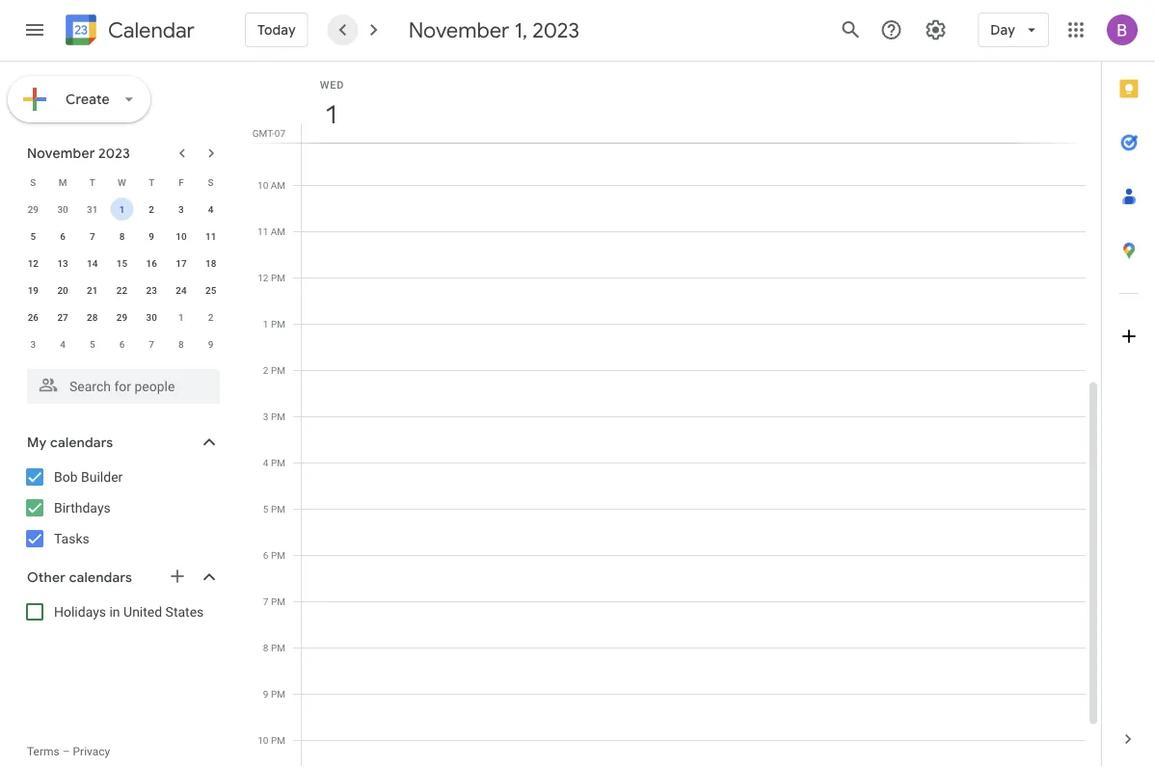 Task type: vqa. For each thing, say whether or not it's contained in the screenshot.
the AM corresponding to 9 AM
yes



Task type: describe. For each thing, give the bounding box(es) containing it.
calendar
[[108, 17, 195, 44]]

25
[[205, 284, 216, 296]]

october 31 element
[[81, 198, 104, 221]]

row containing 5
[[18, 223, 226, 250]]

5 for 5 pm
[[263, 503, 268, 515]]

1 inside "element"
[[178, 311, 184, 323]]

0 vertical spatial 8
[[119, 230, 125, 242]]

25 element
[[199, 279, 222, 302]]

december 9 element
[[199, 333, 222, 356]]

0 horizontal spatial 2023
[[98, 145, 130, 161]]

today button
[[245, 7, 308, 53]]

pm for 10 pm
[[271, 735, 285, 746]]

23
[[146, 284, 157, 296]]

14 element
[[81, 252, 104, 275]]

9 am
[[263, 133, 285, 145]]

10 for 10 pm
[[258, 735, 268, 746]]

10 for 10
[[176, 230, 187, 242]]

24
[[176, 284, 187, 296]]

row containing 29
[[18, 196, 226, 223]]

8 pm
[[263, 642, 285, 654]]

calendar heading
[[104, 17, 195, 44]]

9 up 16 element
[[149, 230, 154, 242]]

17 element
[[170, 252, 193, 275]]

17
[[176, 257, 187, 269]]

day
[[990, 21, 1015, 38]]

26 element
[[22, 306, 45, 329]]

11 for 11 am
[[257, 226, 268, 237]]

pm for 2 pm
[[271, 364, 285, 376]]

terms – privacy
[[27, 745, 110, 759]]

row containing 19
[[18, 277, 226, 304]]

november 2023
[[27, 145, 130, 161]]

pm for 8 pm
[[271, 642, 285, 654]]

4 for december 4 element
[[60, 338, 65, 350]]

october 30 element
[[51, 198, 74, 221]]

11 for 11
[[205, 230, 216, 242]]

my calendars list
[[4, 462, 239, 554]]

12 pm
[[258, 272, 285, 283]]

create
[[66, 91, 110, 107]]

14
[[87, 257, 98, 269]]

30 for 30 element
[[146, 311, 157, 323]]

pm for 5 pm
[[271, 503, 285, 515]]

10 element
[[170, 225, 193, 248]]

27
[[57, 311, 68, 323]]

other
[[27, 569, 66, 586]]

9 for 9 pm
[[263, 688, 268, 700]]

20
[[57, 284, 68, 296]]

december 4 element
[[51, 333, 74, 356]]

7 for december 7 element
[[149, 338, 154, 350]]

december 7 element
[[140, 333, 163, 356]]

19 element
[[22, 279, 45, 302]]

Search for people text field
[[39, 369, 208, 404]]

december 2 element
[[199, 306, 222, 329]]

terms link
[[27, 745, 59, 759]]

settings menu image
[[924, 18, 947, 41]]

pm for 4 pm
[[271, 457, 285, 469]]

create button
[[8, 76, 150, 122]]

6 for 6 pm
[[263, 550, 268, 561]]

28 element
[[81, 306, 104, 329]]

privacy
[[73, 745, 110, 759]]

28
[[87, 311, 98, 323]]

6 for the december 6 element
[[119, 338, 125, 350]]

pm for 1 pm
[[271, 318, 285, 330]]

november for november 2023
[[27, 145, 95, 161]]

1 inside wed 1
[[324, 99, 337, 130]]

pm for 6 pm
[[271, 550, 285, 561]]

29 for october 29 element on the left of page
[[28, 203, 39, 215]]

calendars for my calendars
[[50, 434, 113, 451]]

am for 9 am
[[271, 133, 285, 145]]

wednesday, november 1 element
[[309, 93, 354, 137]]

united
[[123, 604, 162, 620]]

wed 1
[[320, 79, 344, 130]]

pm for 3 pm
[[271, 411, 285, 422]]

support image
[[880, 18, 903, 41]]

13
[[57, 257, 68, 269]]

8 for 8 pm
[[263, 642, 268, 654]]

21
[[87, 284, 98, 296]]

december 3 element
[[22, 333, 45, 356]]

11 element
[[199, 225, 222, 248]]

21 element
[[81, 279, 104, 302]]

30 for october 30 element
[[57, 203, 68, 215]]

my calendars button
[[4, 427, 239, 458]]

pm for 9 pm
[[271, 688, 285, 700]]

day button
[[978, 7, 1049, 53]]

1 column header
[[301, 62, 1086, 143]]

16
[[146, 257, 157, 269]]

0 horizontal spatial 2
[[149, 203, 154, 215]]

my calendars
[[27, 434, 113, 451]]

2 pm
[[263, 364, 285, 376]]

11 am
[[257, 226, 285, 237]]

23 element
[[140, 279, 163, 302]]

in
[[109, 604, 120, 620]]

24 element
[[170, 279, 193, 302]]

holidays in united states
[[54, 604, 204, 620]]

1 s from the left
[[30, 176, 36, 188]]

row containing s
[[18, 169, 226, 196]]

row containing 3
[[18, 331, 226, 358]]

add other calendars image
[[168, 567, 187, 586]]



Task type: locate. For each thing, give the bounding box(es) containing it.
1
[[324, 99, 337, 130], [119, 203, 125, 215], [178, 311, 184, 323], [263, 318, 268, 330]]

10 inside "november 2023" grid
[[176, 230, 187, 242]]

2 right 1 cell
[[149, 203, 154, 215]]

november left 1,
[[409, 16, 509, 43]]

0 vertical spatial november
[[409, 16, 509, 43]]

birthdays
[[54, 500, 111, 516]]

november 1, 2023
[[409, 16, 579, 43]]

am for 11 am
[[271, 226, 285, 237]]

1 down w on the top left
[[119, 203, 125, 215]]

2 row from the top
[[18, 196, 226, 223]]

1 down the 12 pm
[[263, 318, 268, 330]]

0 horizontal spatial 3
[[30, 338, 36, 350]]

22 element
[[110, 279, 134, 302]]

12 for 12 pm
[[258, 272, 268, 283]]

3 down 26 element
[[30, 338, 36, 350]]

2 horizontal spatial 8
[[263, 642, 268, 654]]

11 up 18
[[205, 230, 216, 242]]

15
[[116, 257, 127, 269]]

31
[[87, 203, 98, 215]]

11 pm from the top
[[271, 735, 285, 746]]

12 for 12
[[28, 257, 39, 269]]

22
[[116, 284, 127, 296]]

m
[[59, 176, 67, 188]]

7 down "october 31" element
[[90, 230, 95, 242]]

5 down october 29 element on the left of page
[[30, 230, 36, 242]]

11 inside "row"
[[205, 230, 216, 242]]

1 vertical spatial am
[[271, 179, 285, 191]]

2023 up w on the top left
[[98, 145, 130, 161]]

0 vertical spatial 4
[[208, 203, 214, 215]]

5 up 6 pm
[[263, 503, 268, 515]]

4 for 4 pm
[[263, 457, 268, 469]]

3 am from the top
[[271, 226, 285, 237]]

today
[[257, 21, 296, 38]]

1 vertical spatial 6
[[119, 338, 125, 350]]

1 horizontal spatial 12
[[258, 272, 268, 283]]

1 vertical spatial 29
[[116, 311, 127, 323]]

0 vertical spatial 30
[[57, 203, 68, 215]]

2023 right 1,
[[532, 16, 579, 43]]

2 vertical spatial 7
[[263, 596, 268, 607]]

9 for december 9 element
[[208, 338, 214, 350]]

13 element
[[51, 252, 74, 275]]

calendar element
[[62, 11, 195, 53]]

row down 22 element
[[18, 304, 226, 331]]

main drawer image
[[23, 18, 46, 41]]

2 vertical spatial 3
[[263, 411, 268, 422]]

1 grid
[[247, 62, 1101, 767]]

10 pm
[[258, 735, 285, 746]]

row up 15 element
[[18, 223, 226, 250]]

2 inside "1" grid
[[263, 364, 268, 376]]

am up the 12 pm
[[271, 226, 285, 237]]

7 for 7 pm
[[263, 596, 268, 607]]

row down w on the top left
[[18, 196, 226, 223]]

0 horizontal spatial 7
[[90, 230, 95, 242]]

29 inside 29 element
[[116, 311, 127, 323]]

4 down 27 element at the left of the page
[[60, 338, 65, 350]]

s
[[30, 176, 36, 188], [208, 176, 214, 188]]

8 up 9 pm
[[263, 642, 268, 654]]

other calendars
[[27, 569, 132, 586]]

5 row from the top
[[18, 277, 226, 304]]

pm up "8 pm"
[[271, 596, 285, 607]]

7 inside "1" grid
[[263, 596, 268, 607]]

pm for 7 pm
[[271, 596, 285, 607]]

2 vertical spatial 5
[[263, 503, 268, 515]]

30
[[57, 203, 68, 215], [146, 311, 157, 323]]

december 6 element
[[110, 333, 134, 356]]

6 inside "1" grid
[[263, 550, 268, 561]]

row containing 12
[[18, 250, 226, 277]]

8 for december 8 element
[[178, 338, 184, 350]]

2 t from the left
[[149, 176, 154, 188]]

29 for 29 element
[[116, 311, 127, 323]]

12 inside "row"
[[28, 257, 39, 269]]

am
[[271, 133, 285, 145], [271, 179, 285, 191], [271, 226, 285, 237]]

9 up 10 pm
[[263, 688, 268, 700]]

tasks
[[54, 531, 89, 547]]

november
[[409, 16, 509, 43], [27, 145, 95, 161]]

october 29 element
[[22, 198, 45, 221]]

6 pm
[[263, 550, 285, 561]]

0 vertical spatial 3
[[178, 203, 184, 215]]

1 horizontal spatial t
[[149, 176, 154, 188]]

1 vertical spatial 7
[[149, 338, 154, 350]]

2 down 25 "element"
[[208, 311, 214, 323]]

0 horizontal spatial s
[[30, 176, 36, 188]]

0 horizontal spatial t
[[89, 176, 95, 188]]

0 vertical spatial 2023
[[532, 16, 579, 43]]

6 pm from the top
[[271, 503, 285, 515]]

row up 29 element
[[18, 277, 226, 304]]

0 vertical spatial 10
[[257, 179, 268, 191]]

gmt-07
[[252, 127, 285, 139]]

2 for 2 pm
[[263, 364, 268, 376]]

–
[[62, 745, 70, 759]]

2 horizontal spatial 5
[[263, 503, 268, 515]]

10 am
[[257, 179, 285, 191]]

3 down f
[[178, 203, 184, 215]]

6 inside the december 6 element
[[119, 338, 125, 350]]

3 for 3 pm
[[263, 411, 268, 422]]

7 down 6 pm
[[263, 596, 268, 607]]

1 horizontal spatial 29
[[116, 311, 127, 323]]

terms
[[27, 745, 59, 759]]

pm down 5 pm
[[271, 550, 285, 561]]

12 element
[[22, 252, 45, 275]]

10 up 11 am
[[257, 179, 268, 191]]

states
[[165, 604, 204, 620]]

0 horizontal spatial 30
[[57, 203, 68, 215]]

0 horizontal spatial 29
[[28, 203, 39, 215]]

pm down "8 pm"
[[271, 688, 285, 700]]

2 horizontal spatial 7
[[263, 596, 268, 607]]

10 pm from the top
[[271, 688, 285, 700]]

None search field
[[0, 362, 239, 404]]

1 horizontal spatial 5
[[90, 338, 95, 350]]

3 row from the top
[[18, 223, 226, 250]]

8 down december 1 "element"
[[178, 338, 184, 350]]

29 element
[[110, 306, 134, 329]]

29 down 22
[[116, 311, 127, 323]]

12 down 11 am
[[258, 272, 268, 283]]

10 down 9 pm
[[258, 735, 268, 746]]

pm up 3 pm
[[271, 364, 285, 376]]

0 vertical spatial 12
[[28, 257, 39, 269]]

2 vertical spatial 2
[[263, 364, 268, 376]]

0 vertical spatial 6
[[60, 230, 65, 242]]

8 inside december 8 element
[[178, 338, 184, 350]]

1 am from the top
[[271, 133, 285, 145]]

0 vertical spatial calendars
[[50, 434, 113, 451]]

8
[[119, 230, 125, 242], [178, 338, 184, 350], [263, 642, 268, 654]]

6 down 5 pm
[[263, 550, 268, 561]]

5
[[30, 230, 36, 242], [90, 338, 95, 350], [263, 503, 268, 515]]

11 down the 10 am
[[257, 226, 268, 237]]

holidays
[[54, 604, 106, 620]]

3
[[178, 203, 184, 215], [30, 338, 36, 350], [263, 411, 268, 422]]

calendars up in
[[69, 569, 132, 586]]

1 horizontal spatial 8
[[178, 338, 184, 350]]

bob builder
[[54, 469, 123, 485]]

pm down 9 pm
[[271, 735, 285, 746]]

2 vertical spatial 10
[[258, 735, 268, 746]]

row group containing 29
[[18, 196, 226, 358]]

row up 22 element
[[18, 250, 226, 277]]

10
[[257, 179, 268, 191], [176, 230, 187, 242], [258, 735, 268, 746]]

5 inside december 5 element
[[90, 338, 95, 350]]

0 vertical spatial 7
[[90, 230, 95, 242]]

6
[[60, 230, 65, 242], [119, 338, 125, 350], [263, 550, 268, 561]]

s right f
[[208, 176, 214, 188]]

9 for 9 am
[[263, 133, 268, 145]]

29 inside october 29 element
[[28, 203, 39, 215]]

26
[[28, 311, 39, 323]]

5 inside "1" grid
[[263, 503, 268, 515]]

1 cell
[[107, 196, 137, 223]]

calendars inside other calendars dropdown button
[[69, 569, 132, 586]]

pm up 6 pm
[[271, 503, 285, 515]]

my
[[27, 434, 47, 451]]

9 down the december 2 element
[[208, 338, 214, 350]]

2 vertical spatial 8
[[263, 642, 268, 654]]

1 horizontal spatial s
[[208, 176, 214, 188]]

6 down october 30 element
[[60, 230, 65, 242]]

1 vertical spatial 5
[[90, 338, 95, 350]]

1 vertical spatial 12
[[258, 272, 268, 283]]

1 horizontal spatial 4
[[208, 203, 214, 215]]

0 horizontal spatial 6
[[60, 230, 65, 242]]

1 vertical spatial 2
[[208, 311, 214, 323]]

4 inside "1" grid
[[263, 457, 268, 469]]

0 vertical spatial 29
[[28, 203, 39, 215]]

9 pm
[[263, 688, 285, 700]]

27 element
[[51, 306, 74, 329]]

9
[[263, 133, 268, 145], [149, 230, 154, 242], [208, 338, 214, 350], [263, 688, 268, 700]]

1 horizontal spatial 11
[[257, 226, 268, 237]]

7 pm
[[263, 596, 285, 607]]

calendars
[[50, 434, 113, 451], [69, 569, 132, 586]]

1 vertical spatial 10
[[176, 230, 187, 242]]

8 up 15 element
[[119, 230, 125, 242]]

9 pm from the top
[[271, 642, 285, 654]]

gmt-
[[252, 127, 275, 139]]

1 vertical spatial 30
[[146, 311, 157, 323]]

2 pm from the top
[[271, 318, 285, 330]]

1 vertical spatial november
[[27, 145, 95, 161]]

1 vertical spatial calendars
[[69, 569, 132, 586]]

30 down m
[[57, 203, 68, 215]]

builder
[[81, 469, 123, 485]]

11
[[257, 226, 268, 237], [205, 230, 216, 242]]

5 for december 5 element
[[90, 338, 95, 350]]

t up "october 31" element
[[89, 176, 95, 188]]

2 horizontal spatial 3
[[263, 411, 268, 422]]

5 pm from the top
[[271, 457, 285, 469]]

7
[[90, 230, 95, 242], [149, 338, 154, 350], [263, 596, 268, 607]]

0 horizontal spatial 12
[[28, 257, 39, 269]]

calendars inside 'my calendars' dropdown button
[[50, 434, 113, 451]]

12 inside "1" grid
[[258, 272, 268, 283]]

18
[[205, 257, 216, 269]]

row up "october 31" element
[[18, 169, 226, 196]]

november for november 1, 2023
[[409, 16, 509, 43]]

29
[[28, 203, 39, 215], [116, 311, 127, 323]]

1 row from the top
[[18, 169, 226, 196]]

wed
[[320, 79, 344, 91]]

t
[[89, 176, 95, 188], [149, 176, 154, 188]]

30 element
[[140, 306, 163, 329]]

december 1 element
[[170, 306, 193, 329]]

3 pm from the top
[[271, 364, 285, 376]]

4 row from the top
[[18, 250, 226, 277]]

bob
[[54, 469, 78, 485]]

2 vertical spatial 4
[[263, 457, 268, 469]]

1 horizontal spatial november
[[409, 16, 509, 43]]

5 down 28 element
[[90, 338, 95, 350]]

f
[[179, 176, 184, 188]]

1 t from the left
[[89, 176, 95, 188]]

2 vertical spatial 6
[[263, 550, 268, 561]]

privacy link
[[73, 745, 110, 759]]

tab list
[[1102, 62, 1155, 712]]

1 vertical spatial 8
[[178, 338, 184, 350]]

1 horizontal spatial 2023
[[532, 16, 579, 43]]

8 inside "1" grid
[[263, 642, 268, 654]]

t left f
[[149, 176, 154, 188]]

1 horizontal spatial 30
[[146, 311, 157, 323]]

9 left 07
[[263, 133, 268, 145]]

1 horizontal spatial 6
[[119, 338, 125, 350]]

4
[[208, 203, 214, 215], [60, 338, 65, 350], [263, 457, 268, 469]]

10 up 17
[[176, 230, 187, 242]]

pm up 9 pm
[[271, 642, 285, 654]]

am for 10 am
[[271, 179, 285, 191]]

11 inside "1" grid
[[257, 226, 268, 237]]

2 vertical spatial am
[[271, 226, 285, 237]]

30 down 23 on the left top of the page
[[146, 311, 157, 323]]

row group
[[18, 196, 226, 358]]

2023
[[532, 16, 579, 43], [98, 145, 130, 161]]

2
[[149, 203, 154, 215], [208, 311, 214, 323], [263, 364, 268, 376]]

november up m
[[27, 145, 95, 161]]

december 5 element
[[81, 333, 104, 356]]

pm for 12 pm
[[271, 272, 285, 283]]

3 up 4 pm in the left of the page
[[263, 411, 268, 422]]

12 up 19
[[28, 257, 39, 269]]

15 element
[[110, 252, 134, 275]]

3 for the december 3 element
[[30, 338, 36, 350]]

november 2023 grid
[[18, 169, 226, 358]]

1 horizontal spatial 7
[[149, 338, 154, 350]]

3 inside "1" grid
[[263, 411, 268, 422]]

am down 9 am
[[271, 179, 285, 191]]

row containing 26
[[18, 304, 226, 331]]

0 vertical spatial am
[[271, 133, 285, 145]]

1 pm from the top
[[271, 272, 285, 283]]

6 down 29 element
[[119, 338, 125, 350]]

0 vertical spatial 2
[[149, 203, 154, 215]]

row down 29 element
[[18, 331, 226, 358]]

1 vertical spatial 3
[[30, 338, 36, 350]]

4 pm from the top
[[271, 411, 285, 422]]

12
[[28, 257, 39, 269], [258, 272, 268, 283]]

1 pm
[[263, 318, 285, 330]]

1,
[[514, 16, 527, 43]]

2 up 3 pm
[[263, 364, 268, 376]]

2 s from the left
[[208, 176, 214, 188]]

0 horizontal spatial 5
[[30, 230, 36, 242]]

7 row from the top
[[18, 331, 226, 358]]

8 pm from the top
[[271, 596, 285, 607]]

1 down "wed"
[[324, 99, 337, 130]]

7 down 30 element
[[149, 338, 154, 350]]

07
[[275, 127, 285, 139]]

pm down 3 pm
[[271, 457, 285, 469]]

0 horizontal spatial november
[[27, 145, 95, 161]]

2 horizontal spatial 4
[[263, 457, 268, 469]]

2 for the december 2 element
[[208, 311, 214, 323]]

other calendars button
[[4, 562, 239, 593]]

2 horizontal spatial 2
[[263, 364, 268, 376]]

2 horizontal spatial 6
[[263, 550, 268, 561]]

0 horizontal spatial 11
[[205, 230, 216, 242]]

4 pm
[[263, 457, 285, 469]]

1 horizontal spatial 2
[[208, 311, 214, 323]]

19
[[28, 284, 39, 296]]

0 vertical spatial 5
[[30, 230, 36, 242]]

29 left october 30 element
[[28, 203, 39, 215]]

pm up "1 pm"
[[271, 272, 285, 283]]

s up october 29 element on the left of page
[[30, 176, 36, 188]]

0 horizontal spatial 4
[[60, 338, 65, 350]]

4 down 3 pm
[[263, 457, 268, 469]]

16 element
[[140, 252, 163, 275]]

10 for 10 am
[[257, 179, 268, 191]]

3 pm
[[263, 411, 285, 422]]

0 horizontal spatial 8
[[119, 230, 125, 242]]

1 horizontal spatial 3
[[178, 203, 184, 215]]

pm up "2 pm"
[[271, 318, 285, 330]]

1 down 24 element
[[178, 311, 184, 323]]

calendars up bob builder
[[50, 434, 113, 451]]

calendars for other calendars
[[69, 569, 132, 586]]

1 vertical spatial 2023
[[98, 145, 130, 161]]

1 vertical spatial 4
[[60, 338, 65, 350]]

december 8 element
[[170, 333, 193, 356]]

4 up 11 element
[[208, 203, 214, 215]]

pm
[[271, 272, 285, 283], [271, 318, 285, 330], [271, 364, 285, 376], [271, 411, 285, 422], [271, 457, 285, 469], [271, 503, 285, 515], [271, 550, 285, 561], [271, 596, 285, 607], [271, 642, 285, 654], [271, 688, 285, 700], [271, 735, 285, 746]]

5 pm
[[263, 503, 285, 515]]

1 inside cell
[[119, 203, 125, 215]]

pm up 4 pm in the left of the page
[[271, 411, 285, 422]]

am up the 10 am
[[271, 133, 285, 145]]

2 am from the top
[[271, 179, 285, 191]]

7 pm from the top
[[271, 550, 285, 561]]

18 element
[[199, 252, 222, 275]]

6 row from the top
[[18, 304, 226, 331]]

20 element
[[51, 279, 74, 302]]

row
[[18, 169, 226, 196], [18, 196, 226, 223], [18, 223, 226, 250], [18, 250, 226, 277], [18, 277, 226, 304], [18, 304, 226, 331], [18, 331, 226, 358]]

w
[[118, 176, 126, 188]]



